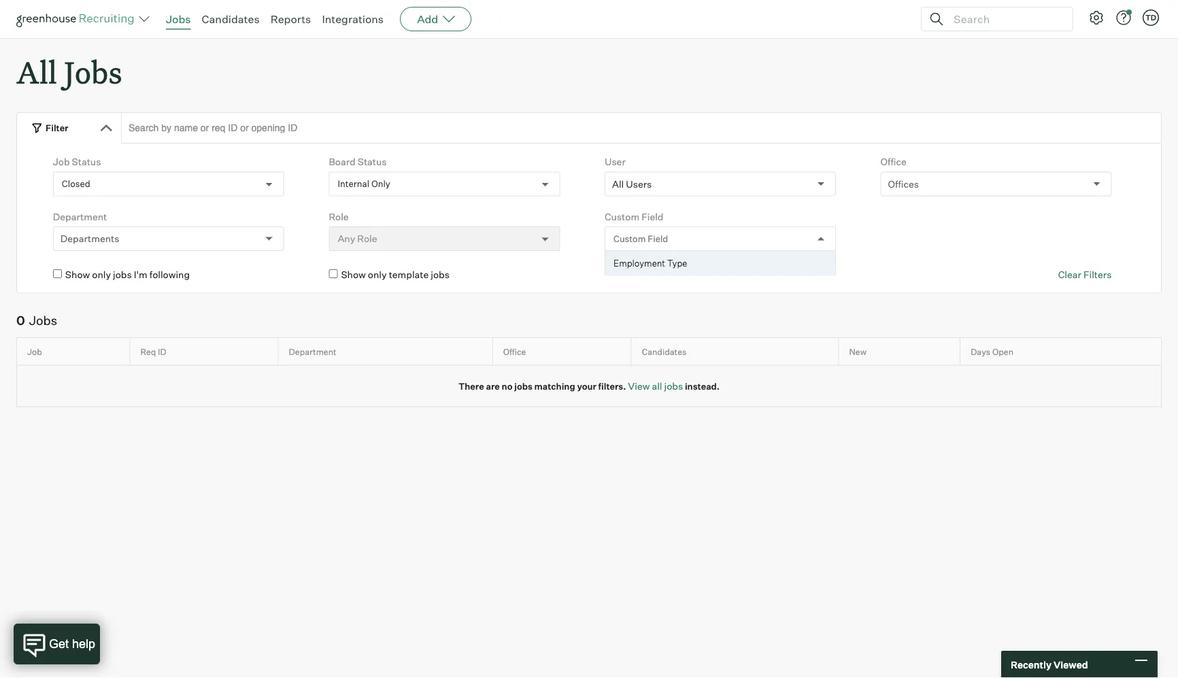 Task type: describe. For each thing, give the bounding box(es) containing it.
1 horizontal spatial department
[[289, 346, 337, 357]]

0
[[16, 313, 25, 328]]

recently
[[1011, 659, 1052, 671]]

show only template jobs
[[341, 269, 450, 281]]

view all jobs link
[[628, 380, 683, 392]]

matching
[[534, 381, 575, 392]]

template
[[389, 269, 429, 281]]

integrations link
[[322, 12, 384, 26]]

1 vertical spatial custom
[[614, 233, 646, 244]]

0 vertical spatial custom
[[605, 211, 640, 223]]

jobs link
[[166, 12, 191, 26]]

i'm
[[134, 269, 147, 281]]

are
[[486, 381, 500, 392]]

new
[[849, 346, 867, 357]]

clear
[[1058, 269, 1082, 281]]

jobs for 0 jobs
[[29, 313, 57, 328]]

type
[[667, 258, 687, 269]]

clear filters link
[[1058, 268, 1112, 281]]

departments
[[60, 233, 119, 245]]

0 horizontal spatial office
[[503, 346, 526, 357]]

days
[[971, 346, 991, 357]]

only
[[371, 179, 390, 189]]

no
[[502, 381, 513, 392]]

Search text field
[[950, 9, 1061, 29]]

1 vertical spatial field
[[648, 233, 668, 244]]

Show only jobs I'm following checkbox
[[53, 270, 62, 278]]

jobs inside there are no jobs matching your filters. view all jobs instead.
[[514, 381, 533, 392]]

internal only
[[338, 179, 390, 189]]

user
[[605, 156, 626, 168]]

jobs for all jobs
[[64, 52, 122, 92]]

configure image
[[1088, 10, 1105, 26]]

0 jobs
[[16, 313, 57, 328]]

employment
[[614, 258, 665, 269]]

greenhouse recruiting image
[[16, 11, 139, 27]]

instead.
[[685, 381, 720, 392]]

all users
[[612, 178, 652, 190]]

0 vertical spatial office
[[881, 156, 907, 168]]

add
[[417, 12, 438, 26]]

all users option
[[612, 178, 652, 190]]

status for board status
[[358, 156, 387, 168]]

td button
[[1143, 10, 1159, 26]]

id
[[158, 346, 166, 357]]

jobs left i'm
[[113, 269, 132, 281]]

show only jobs i'm following
[[65, 269, 190, 281]]

filter
[[46, 122, 68, 133]]

candidates link
[[202, 12, 260, 26]]

req id
[[140, 346, 166, 357]]

role
[[329, 211, 349, 223]]

all for all jobs
[[16, 52, 57, 92]]

following
[[150, 269, 190, 281]]



Task type: vqa. For each thing, say whether or not it's contained in the screenshot.
Screen
no



Task type: locate. For each thing, give the bounding box(es) containing it.
department
[[53, 211, 107, 223], [289, 346, 337, 357]]

job for job
[[27, 346, 42, 357]]

1 only from the left
[[92, 269, 111, 281]]

recently viewed
[[1011, 659, 1088, 671]]

open
[[992, 346, 1014, 357]]

1 vertical spatial jobs
[[64, 52, 122, 92]]

1 vertical spatial custom field
[[614, 233, 668, 244]]

jobs down 'greenhouse recruiting' image
[[64, 52, 122, 92]]

1 vertical spatial office
[[503, 346, 526, 357]]

0 horizontal spatial only
[[92, 269, 111, 281]]

all up filter
[[16, 52, 57, 92]]

0 horizontal spatial show
[[65, 269, 90, 281]]

1 vertical spatial department
[[289, 346, 337, 357]]

filters
[[1084, 269, 1112, 281]]

status
[[72, 156, 101, 168], [358, 156, 387, 168]]

candidates right jobs link
[[202, 12, 260, 26]]

0 horizontal spatial department
[[53, 211, 107, 223]]

only
[[92, 269, 111, 281], [368, 269, 387, 281]]

req
[[140, 346, 156, 357]]

jobs right 0
[[29, 313, 57, 328]]

jobs right template
[[431, 269, 450, 281]]

show for show only jobs i'm following
[[65, 269, 90, 281]]

add button
[[400, 7, 472, 31]]

your
[[577, 381, 597, 392]]

job
[[53, 156, 70, 168], [27, 346, 42, 357]]

job down 0 jobs
[[27, 346, 42, 357]]

job up closed
[[53, 156, 70, 168]]

0 vertical spatial department
[[53, 211, 107, 223]]

1 horizontal spatial candidates
[[642, 346, 687, 357]]

board status
[[329, 156, 387, 168]]

clear filters
[[1058, 269, 1112, 281]]

only left template
[[368, 269, 387, 281]]

status up internal only
[[358, 156, 387, 168]]

job for job status
[[53, 156, 70, 168]]

1 show from the left
[[65, 269, 90, 281]]

1 horizontal spatial all
[[612, 178, 624, 190]]

show
[[65, 269, 90, 281], [341, 269, 366, 281]]

only down departments
[[92, 269, 111, 281]]

closed
[[62, 179, 90, 189]]

custom field up employment on the right top
[[614, 233, 668, 244]]

0 horizontal spatial all
[[16, 52, 57, 92]]

0 vertical spatial jobs
[[166, 12, 191, 26]]

jobs right all
[[664, 380, 683, 392]]

field down users
[[642, 211, 664, 223]]

custom field
[[605, 211, 664, 223], [614, 233, 668, 244]]

jobs right "no"
[[514, 381, 533, 392]]

jobs
[[166, 12, 191, 26], [64, 52, 122, 92], [29, 313, 57, 328]]

0 horizontal spatial status
[[72, 156, 101, 168]]

show right 'show only template jobs' "option"
[[341, 269, 366, 281]]

0 horizontal spatial candidates
[[202, 12, 260, 26]]

days open
[[971, 346, 1014, 357]]

all
[[16, 52, 57, 92], [612, 178, 624, 190]]

all jobs
[[16, 52, 122, 92]]

1 horizontal spatial jobs
[[64, 52, 122, 92]]

filters.
[[598, 381, 626, 392]]

users
[[626, 178, 652, 190]]

1 status from the left
[[72, 156, 101, 168]]

employment type
[[614, 258, 687, 269]]

status for job status
[[72, 156, 101, 168]]

1 horizontal spatial job
[[53, 156, 70, 168]]

view
[[628, 380, 650, 392]]

custom
[[605, 211, 640, 223], [614, 233, 646, 244]]

2 status from the left
[[358, 156, 387, 168]]

custom field down 'all users' "option"
[[605, 211, 664, 223]]

all left users
[[612, 178, 624, 190]]

office up offices
[[881, 156, 907, 168]]

there are no jobs matching your filters. view all jobs instead.
[[458, 380, 720, 392]]

show for show only template jobs
[[341, 269, 366, 281]]

only for jobs
[[92, 269, 111, 281]]

2 vertical spatial jobs
[[29, 313, 57, 328]]

only for template
[[368, 269, 387, 281]]

field up employment type
[[648, 233, 668, 244]]

reports
[[271, 12, 311, 26]]

office up "no"
[[503, 346, 526, 357]]

0 vertical spatial custom field
[[605, 211, 664, 223]]

td
[[1146, 13, 1157, 22]]

candidates
[[202, 12, 260, 26], [642, 346, 687, 357]]

reports link
[[271, 12, 311, 26]]

2 horizontal spatial jobs
[[166, 12, 191, 26]]

td button
[[1140, 7, 1162, 29]]

show right show only jobs i'm following checkbox
[[65, 269, 90, 281]]

1 vertical spatial all
[[612, 178, 624, 190]]

Search by name or req ID or opening ID text field
[[121, 112, 1162, 144]]

2 show from the left
[[341, 269, 366, 281]]

custom up employment on the right top
[[614, 233, 646, 244]]

1 horizontal spatial show
[[341, 269, 366, 281]]

all for all users
[[612, 178, 624, 190]]

1 horizontal spatial only
[[368, 269, 387, 281]]

0 vertical spatial job
[[53, 156, 70, 168]]

field
[[642, 211, 664, 223], [648, 233, 668, 244]]

0 vertical spatial field
[[642, 211, 664, 223]]

there
[[458, 381, 484, 392]]

1 vertical spatial job
[[27, 346, 42, 357]]

custom down all users
[[605, 211, 640, 223]]

integrations
[[322, 12, 384, 26]]

0 vertical spatial all
[[16, 52, 57, 92]]

0 horizontal spatial jobs
[[29, 313, 57, 328]]

job status
[[53, 156, 101, 168]]

0 vertical spatial candidates
[[202, 12, 260, 26]]

0 horizontal spatial job
[[27, 346, 42, 357]]

all
[[652, 380, 662, 392]]

office
[[881, 156, 907, 168], [503, 346, 526, 357]]

jobs left candidates link
[[166, 12, 191, 26]]

candidates up all
[[642, 346, 687, 357]]

1 horizontal spatial status
[[358, 156, 387, 168]]

status up closed
[[72, 156, 101, 168]]

2 only from the left
[[368, 269, 387, 281]]

offices
[[888, 178, 919, 190]]

board
[[329, 156, 356, 168]]

viewed
[[1054, 659, 1088, 671]]

internal
[[338, 179, 369, 189]]

1 horizontal spatial office
[[881, 156, 907, 168]]

Show only template jobs checkbox
[[329, 270, 338, 278]]

1 vertical spatial candidates
[[642, 346, 687, 357]]

jobs
[[113, 269, 132, 281], [431, 269, 450, 281], [664, 380, 683, 392], [514, 381, 533, 392]]



